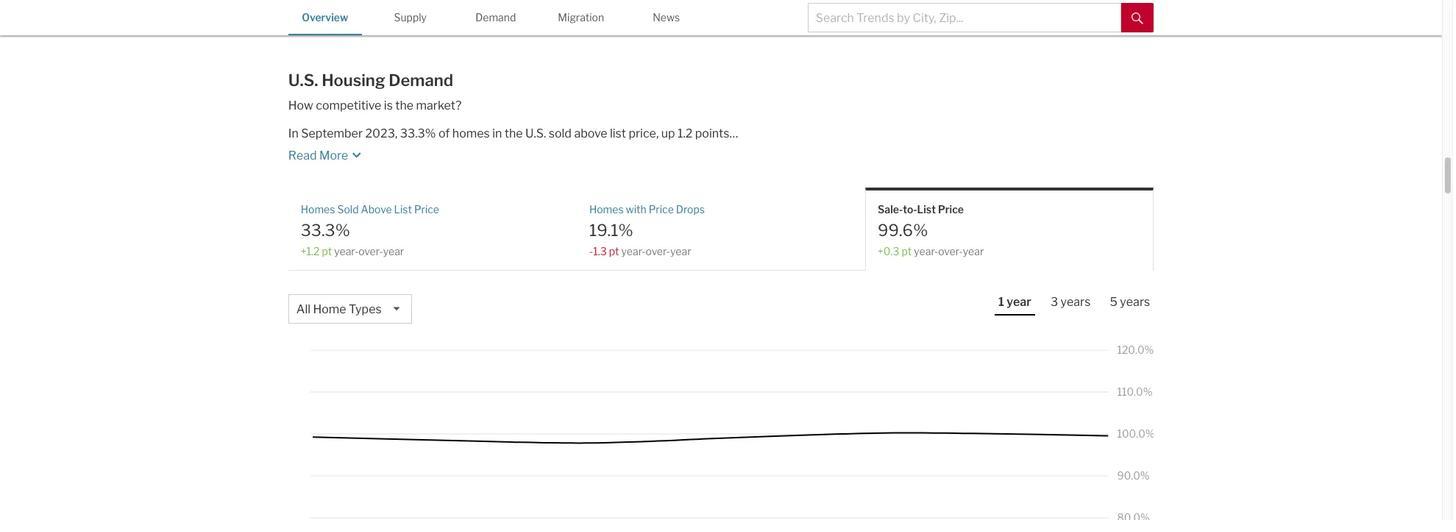 Task type: vqa. For each thing, say whether or not it's contained in the screenshot.
first over- from the left
yes



Task type: describe. For each thing, give the bounding box(es) containing it.
5 years
[[1110, 295, 1150, 309]]

above
[[574, 126, 608, 140]]

points
[[695, 126, 730, 140]]

1 vertical spatial u.s.
[[525, 126, 546, 140]]

years for 3 years
[[1061, 295, 1091, 309]]

over- for 19.1%
[[646, 245, 670, 258]]

years for 5 years
[[1120, 295, 1150, 309]]

…
[[730, 126, 738, 140]]

supply link
[[374, 0, 447, 34]]

all
[[296, 303, 311, 317]]

1
[[999, 295, 1004, 309]]

1 vertical spatial the
[[505, 126, 523, 140]]

drops
[[676, 203, 705, 215]]

5 years button
[[1106, 295, 1154, 314]]

september
[[301, 126, 363, 140]]

33.3% inside homes sold above list price 33.3% +1.2 pt year-over-year
[[301, 221, 350, 240]]

1.3
[[593, 245, 607, 258]]

how
[[288, 98, 313, 112]]

with
[[626, 203, 647, 215]]

up
[[661, 126, 675, 140]]

more
[[319, 148, 348, 162]]

sale-to-list price 99.6% +0.3 pt year-over-year
[[878, 203, 984, 258]]

overview
[[302, 11, 348, 24]]

0 vertical spatial u.s.
[[288, 71, 318, 90]]

market?
[[416, 98, 462, 112]]

over- for 33.3%
[[359, 245, 383, 258]]

over- inside sale-to-list price 99.6% +0.3 pt year-over-year
[[938, 245, 963, 258]]

supply
[[394, 11, 427, 24]]

year inside homes sold above list price 33.3% +1.2 pt year-over-year
[[383, 245, 404, 258]]

to-
[[903, 203, 917, 215]]

3
[[1051, 295, 1058, 309]]

1 year
[[999, 295, 1032, 309]]

housing
[[322, 71, 385, 90]]

year inside button
[[1007, 295, 1032, 309]]

year- inside sale-to-list price 99.6% +0.3 pt year-over-year
[[914, 245, 939, 258]]

3 years
[[1051, 295, 1091, 309]]

price inside homes sold above list price 33.3% +1.2 pt year-over-year
[[414, 203, 439, 215]]

sold
[[337, 203, 359, 215]]

price inside homes with price drops 19.1% -1.3 pt year-over-year
[[649, 203, 674, 215]]

1 horizontal spatial 33.3%
[[400, 126, 436, 140]]

in
[[288, 126, 299, 140]]



Task type: locate. For each thing, give the bounding box(es) containing it.
the right in
[[505, 126, 523, 140]]

over- right +0.3
[[938, 245, 963, 258]]

1 horizontal spatial homes
[[589, 203, 624, 215]]

list
[[610, 126, 626, 140]]

1 horizontal spatial pt
[[609, 245, 619, 258]]

1.2
[[678, 126, 693, 140]]

3 over- from the left
[[938, 245, 963, 258]]

types
[[349, 303, 382, 317]]

1 horizontal spatial list
[[917, 203, 936, 215]]

2 horizontal spatial over-
[[938, 245, 963, 258]]

2 list from the left
[[917, 203, 936, 215]]

homes inside homes sold above list price 33.3% +1.2 pt year-over-year
[[301, 203, 335, 215]]

0 horizontal spatial 33.3%
[[301, 221, 350, 240]]

news
[[653, 11, 680, 24]]

1 list from the left
[[394, 203, 412, 215]]

homes inside homes with price drops 19.1% -1.3 pt year-over-year
[[589, 203, 624, 215]]

over-
[[359, 245, 383, 258], [646, 245, 670, 258], [938, 245, 963, 258]]

year inside homes with price drops 19.1% -1.3 pt year-over-year
[[670, 245, 691, 258]]

over- inside homes with price drops 19.1% -1.3 pt year-over-year
[[646, 245, 670, 258]]

homes up 19.1%
[[589, 203, 624, 215]]

0 horizontal spatial u.s.
[[288, 71, 318, 90]]

2 horizontal spatial pt
[[902, 245, 912, 258]]

sold
[[549, 126, 572, 140]]

0 horizontal spatial pt
[[322, 245, 332, 258]]

u.s. left sold on the top
[[525, 126, 546, 140]]

price,
[[629, 126, 659, 140]]

of
[[439, 126, 450, 140]]

0 horizontal spatial demand
[[389, 71, 453, 90]]

price
[[414, 203, 439, 215], [649, 203, 674, 215], [938, 203, 964, 215]]

2 years from the left
[[1120, 295, 1150, 309]]

1 years from the left
[[1061, 295, 1091, 309]]

1 vertical spatial demand
[[389, 71, 453, 90]]

2 year- from the left
[[621, 245, 646, 258]]

2023,
[[365, 126, 398, 140]]

3 years button
[[1047, 295, 1095, 314]]

migration link
[[544, 0, 618, 34]]

-
[[589, 245, 593, 258]]

1 horizontal spatial years
[[1120, 295, 1150, 309]]

1 price from the left
[[414, 203, 439, 215]]

pt right +0.3
[[902, 245, 912, 258]]

news link
[[630, 0, 703, 34]]

33.3% up +1.2
[[301, 221, 350, 240]]

price right to-
[[938, 203, 964, 215]]

demand
[[476, 11, 516, 24], [389, 71, 453, 90]]

1 horizontal spatial the
[[505, 126, 523, 140]]

year- down 99.6%
[[914, 245, 939, 258]]

1 vertical spatial 33.3%
[[301, 221, 350, 240]]

2 pt from the left
[[609, 245, 619, 258]]

1 pt from the left
[[322, 245, 332, 258]]

year
[[383, 245, 404, 258], [670, 245, 691, 258], [963, 245, 984, 258], [1007, 295, 1032, 309]]

year- inside homes with price drops 19.1% -1.3 pt year-over-year
[[621, 245, 646, 258]]

pt
[[322, 245, 332, 258], [609, 245, 619, 258], [902, 245, 912, 258]]

how competitive is the market?
[[288, 98, 462, 112]]

price right 'with'
[[649, 203, 674, 215]]

years right 5 at bottom
[[1120, 295, 1150, 309]]

1 horizontal spatial price
[[649, 203, 674, 215]]

years inside button
[[1120, 295, 1150, 309]]

year- for 19.1%
[[621, 245, 646, 258]]

list
[[394, 203, 412, 215], [917, 203, 936, 215]]

1 horizontal spatial year-
[[621, 245, 646, 258]]

migration
[[558, 11, 604, 24]]

u.s. up how at the left of page
[[288, 71, 318, 90]]

0 horizontal spatial over-
[[359, 245, 383, 258]]

year- right +1.2
[[334, 245, 359, 258]]

5
[[1110, 295, 1118, 309]]

sale-
[[878, 203, 903, 215]]

pt inside sale-to-list price 99.6% +0.3 pt year-over-year
[[902, 245, 912, 258]]

2 horizontal spatial price
[[938, 203, 964, 215]]

+0.3
[[878, 245, 900, 258]]

price inside sale-to-list price 99.6% +0.3 pt year-over-year
[[938, 203, 964, 215]]

Search Trends by City, Zip... search field
[[808, 3, 1122, 32]]

19.1%
[[589, 221, 633, 240]]

2 price from the left
[[649, 203, 674, 215]]

year- for 33.3%
[[334, 245, 359, 258]]

0 horizontal spatial the
[[395, 98, 414, 112]]

2 homes from the left
[[589, 203, 624, 215]]

in september 2023, 33.3% of homes in the u.s. sold above list price, up 1.2 points …
[[288, 126, 738, 140]]

pt for -
[[609, 245, 619, 258]]

read more
[[288, 148, 348, 162]]

u.s.
[[288, 71, 318, 90], [525, 126, 546, 140]]

year- down 19.1%
[[621, 245, 646, 258]]

above
[[361, 203, 392, 215]]

u.s. housing demand
[[288, 71, 453, 90]]

0 horizontal spatial year-
[[334, 245, 359, 258]]

all home types
[[296, 303, 382, 317]]

year inside sale-to-list price 99.6% +0.3 pt year-over-year
[[963, 245, 984, 258]]

2 over- from the left
[[646, 245, 670, 258]]

year- inside homes sold above list price 33.3% +1.2 pt year-over-year
[[334, 245, 359, 258]]

pt inside homes sold above list price 33.3% +1.2 pt year-over-year
[[322, 245, 332, 258]]

0 horizontal spatial homes
[[301, 203, 335, 215]]

3 year- from the left
[[914, 245, 939, 258]]

1 over- from the left
[[359, 245, 383, 258]]

over- down above
[[359, 245, 383, 258]]

over- inside homes sold above list price 33.3% +1.2 pt year-over-year
[[359, 245, 383, 258]]

33.3%
[[400, 126, 436, 140], [301, 221, 350, 240]]

pt right +1.2
[[322, 245, 332, 258]]

1 horizontal spatial u.s.
[[525, 126, 546, 140]]

pt inside homes with price drops 19.1% -1.3 pt year-over-year
[[609, 245, 619, 258]]

1 homes from the left
[[301, 203, 335, 215]]

0 horizontal spatial price
[[414, 203, 439, 215]]

year-
[[334, 245, 359, 258], [621, 245, 646, 258], [914, 245, 939, 258]]

1 horizontal spatial demand
[[476, 11, 516, 24]]

0 vertical spatial demand
[[476, 11, 516, 24]]

2 horizontal spatial year-
[[914, 245, 939, 258]]

home
[[313, 303, 346, 317]]

demand link
[[459, 0, 533, 34]]

years inside button
[[1061, 295, 1091, 309]]

the right is
[[395, 98, 414, 112]]

price right above
[[414, 203, 439, 215]]

homes left sold
[[301, 203, 335, 215]]

pt right 1.3 on the left top of page
[[609, 245, 619, 258]]

99.6%
[[878, 221, 928, 240]]

1 horizontal spatial over-
[[646, 245, 670, 258]]

the
[[395, 98, 414, 112], [505, 126, 523, 140]]

list inside sale-to-list price 99.6% +0.3 pt year-over-year
[[917, 203, 936, 215]]

homes for 33.3%
[[301, 203, 335, 215]]

competitive
[[316, 98, 381, 112]]

list up 99.6%
[[917, 203, 936, 215]]

homes
[[301, 203, 335, 215], [589, 203, 624, 215]]

0 vertical spatial 33.3%
[[400, 126, 436, 140]]

read more link
[[288, 142, 894, 164]]

homes sold above list price 33.3% +1.2 pt year-over-year
[[301, 203, 439, 258]]

1 year button
[[995, 295, 1035, 316]]

years right 3
[[1061, 295, 1091, 309]]

3 price from the left
[[938, 203, 964, 215]]

homes
[[452, 126, 490, 140]]

pt for 33.3%
[[322, 245, 332, 258]]

list inside homes sold above list price 33.3% +1.2 pt year-over-year
[[394, 203, 412, 215]]

years
[[1061, 295, 1091, 309], [1120, 295, 1150, 309]]

read
[[288, 148, 317, 162]]

1 year- from the left
[[334, 245, 359, 258]]

homes with price drops 19.1% -1.3 pt year-over-year
[[589, 203, 705, 258]]

over- down 'with'
[[646, 245, 670, 258]]

0 horizontal spatial list
[[394, 203, 412, 215]]

homes for 19.1%
[[589, 203, 624, 215]]

+1.2
[[301, 245, 320, 258]]

0 horizontal spatial years
[[1061, 295, 1091, 309]]

33.3% left of
[[400, 126, 436, 140]]

overview link
[[288, 0, 362, 34]]

is
[[384, 98, 393, 112]]

submit search image
[[1132, 12, 1144, 24]]

3 pt from the left
[[902, 245, 912, 258]]

in
[[492, 126, 502, 140]]

0 vertical spatial the
[[395, 98, 414, 112]]

list right above
[[394, 203, 412, 215]]



